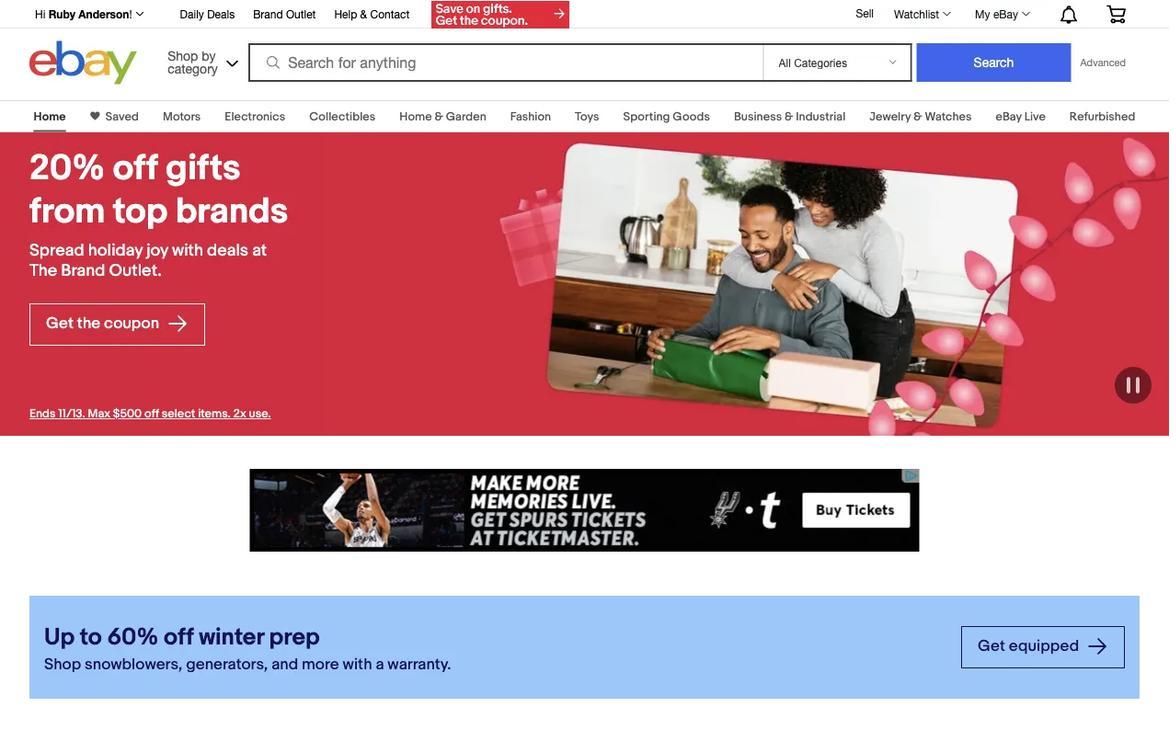 Task type: vqa. For each thing, say whether or not it's contained in the screenshot.
Now
no



Task type: locate. For each thing, give the bounding box(es) containing it.
winter
[[199, 624, 264, 652]]

0 vertical spatial with
[[172, 241, 203, 261]]

0 vertical spatial shop
[[168, 48, 198, 63]]

by
[[202, 48, 216, 63]]

home up 20%
[[34, 109, 66, 124]]

0 vertical spatial ebay
[[994, 7, 1018, 20]]

0 horizontal spatial shop
[[44, 655, 81, 675]]

business & industrial
[[734, 109, 846, 124]]

1 vertical spatial brand
[[61, 261, 105, 281]]

toys link
[[575, 109, 599, 124]]

0 horizontal spatial brand
[[61, 261, 105, 281]]

1 horizontal spatial brand
[[253, 7, 283, 20]]

& left garden
[[435, 109, 443, 124]]

sporting
[[623, 109, 670, 124]]

up to 60% off winter prep shop snowblowers, generators, and more with a warranty.
[[44, 624, 451, 675]]

select
[[162, 407, 195, 421]]

generators,
[[186, 655, 268, 675]]

1 vertical spatial ebay
[[996, 109, 1022, 124]]

brand inside account navigation
[[253, 7, 283, 20]]

help
[[334, 7, 357, 20]]

get the coupon
[[46, 314, 163, 334]]

coupon
[[104, 314, 159, 334]]

business & industrial link
[[734, 109, 846, 124]]

None submit
[[917, 43, 1071, 82]]

shop down up
[[44, 655, 81, 675]]

holiday
[[88, 241, 143, 261]]

get
[[46, 314, 74, 334], [978, 637, 1006, 657]]

saved link
[[100, 109, 139, 124]]

2 home from the left
[[400, 109, 432, 124]]

0 vertical spatial brand
[[253, 7, 283, 20]]

& right help
[[360, 7, 367, 20]]

1 horizontal spatial shop
[[168, 48, 198, 63]]

with left a
[[343, 655, 372, 675]]

daily deals link
[[180, 5, 235, 25]]

1 horizontal spatial home
[[400, 109, 432, 124]]

& right business
[[785, 109, 793, 124]]

daily deals
[[180, 7, 235, 20]]

with right joy
[[172, 241, 203, 261]]

daily
[[180, 7, 204, 20]]

& for business
[[785, 109, 793, 124]]

1 vertical spatial off
[[144, 407, 159, 421]]

off right $500
[[144, 407, 159, 421]]

0 horizontal spatial with
[[172, 241, 203, 261]]

my ebay
[[975, 7, 1018, 20]]

deals
[[207, 241, 249, 261]]

2 vertical spatial off
[[164, 624, 194, 652]]

1 home from the left
[[34, 109, 66, 124]]

motors link
[[163, 109, 201, 124]]

deals
[[207, 7, 235, 20]]

off
[[113, 147, 158, 190], [144, 407, 159, 421], [164, 624, 194, 652]]

brands
[[176, 190, 288, 233]]

ebay inside account navigation
[[994, 7, 1018, 20]]

ends 11/13. max $500 off select items. 2x use.
[[29, 407, 271, 421]]

and
[[272, 655, 298, 675]]

1 vertical spatial shop
[[44, 655, 81, 675]]

with inside 20% off gifts from top brands spread holiday joy with deals at the brand outlet.
[[172, 241, 203, 261]]

your shopping cart image
[[1106, 5, 1127, 23]]

0 horizontal spatial get
[[46, 314, 74, 334]]

home for home & garden
[[400, 109, 432, 124]]

off up top
[[113, 147, 158, 190]]

shop by category
[[168, 48, 218, 76]]

brand left the outlet
[[253, 7, 283, 20]]

advertisement region
[[250, 469, 920, 552]]

a
[[376, 655, 384, 675]]

off inside up to 60% off winter prep shop snowblowers, generators, and more with a warranty.
[[164, 624, 194, 652]]

sell
[[856, 7, 874, 19]]

get left equipped
[[978, 637, 1006, 657]]

1 horizontal spatial get
[[978, 637, 1006, 657]]

get equipped
[[978, 637, 1083, 657]]

home
[[34, 109, 66, 124], [400, 109, 432, 124]]

sporting goods link
[[623, 109, 710, 124]]

outlet.
[[109, 261, 162, 281]]

& for help
[[360, 7, 367, 20]]

prep
[[269, 624, 320, 652]]

none submit inside shop by category 'banner'
[[917, 43, 1071, 82]]

get the coupon image
[[432, 1, 570, 29]]

ends 11/13. max $500 off select items. 2x use. link
[[29, 407, 271, 421]]

ebay live
[[996, 109, 1046, 124]]

get left the
[[46, 314, 74, 334]]

0 vertical spatial off
[[113, 147, 158, 190]]

0 vertical spatial get
[[46, 314, 74, 334]]

with
[[172, 241, 203, 261], [343, 655, 372, 675]]

gifts
[[166, 147, 241, 190]]

1 horizontal spatial with
[[343, 655, 372, 675]]

&
[[360, 7, 367, 20], [435, 109, 443, 124], [785, 109, 793, 124], [914, 109, 922, 124]]

Search for anything text field
[[251, 45, 759, 80]]

1 vertical spatial get
[[978, 637, 1006, 657]]

fashion link
[[510, 109, 551, 124]]

ebay right the 'my'
[[994, 7, 1018, 20]]

category
[[168, 61, 218, 76]]

get equipped link
[[961, 627, 1125, 669]]

advanced link
[[1071, 44, 1135, 81]]

& inside account navigation
[[360, 7, 367, 20]]

ebay left live
[[996, 109, 1022, 124]]

watchlist link
[[884, 3, 960, 25]]

collectibles link
[[309, 109, 376, 124]]

0 horizontal spatial home
[[34, 109, 66, 124]]

$500
[[113, 407, 142, 421]]

shop left 'by' in the left top of the page
[[168, 48, 198, 63]]

open button
[[0, 0, 66, 22]]

toys
[[575, 109, 599, 124]]

brand inside 20% off gifts from top brands spread holiday joy with deals at the brand outlet.
[[61, 261, 105, 281]]

20% off gifts from top brands link
[[29, 147, 294, 233]]

advanced
[[1081, 57, 1126, 69]]

shop
[[168, 48, 198, 63], [44, 655, 81, 675]]

saved
[[105, 109, 139, 124]]

home for home
[[34, 109, 66, 124]]

goods
[[673, 109, 710, 124]]

get for up to 60% off winter prep
[[978, 637, 1006, 657]]

1 vertical spatial with
[[343, 655, 372, 675]]

brand down spread
[[61, 261, 105, 281]]

brand
[[253, 7, 283, 20], [61, 261, 105, 281]]

shop by category button
[[159, 41, 242, 81]]

off right 60%
[[164, 624, 194, 652]]

fashion
[[510, 109, 551, 124]]

home & garden
[[400, 109, 486, 124]]

& right jewelry
[[914, 109, 922, 124]]

home left garden
[[400, 109, 432, 124]]



Task type: describe. For each thing, give the bounding box(es) containing it.
joy
[[146, 241, 168, 261]]

refurbished link
[[1070, 109, 1136, 124]]

to
[[80, 624, 102, 652]]

ends
[[29, 407, 56, 421]]

hi ruby anderson !
[[35, 7, 132, 20]]

shop by category banner
[[25, 0, 1140, 89]]

items.
[[198, 407, 231, 421]]

spread
[[29, 241, 84, 261]]

ebay live link
[[996, 109, 1046, 124]]

get the coupon link
[[29, 303, 205, 346]]

jewelry & watches link
[[870, 109, 972, 124]]

20% off gifts from top brands main content
[[0, 89, 1169, 742]]

ebay inside '20% off gifts from top brands' main content
[[996, 109, 1022, 124]]

brand outlet link
[[253, 5, 316, 25]]

my
[[975, 7, 990, 20]]

shop inside up to 60% off winter prep shop snowblowers, generators, and more with a warranty.
[[44, 655, 81, 675]]

& for jewelry
[[914, 109, 922, 124]]

hi
[[35, 7, 45, 20]]

electronics link
[[225, 109, 285, 124]]

jewelry & watches
[[870, 109, 972, 124]]

equipped
[[1009, 637, 1079, 657]]

refurbished
[[1070, 109, 1136, 124]]

from
[[29, 190, 105, 233]]

outlet
[[286, 7, 316, 20]]

electronics
[[225, 109, 285, 124]]

garden
[[446, 109, 486, 124]]

the
[[77, 314, 100, 334]]

up to 60% off winter prep link
[[44, 623, 947, 654]]

with inside up to 60% off winter prep shop snowblowers, generators, and more with a warranty.
[[343, 655, 372, 675]]

max
[[88, 407, 110, 421]]

industrial
[[796, 109, 846, 124]]

collectibles
[[309, 109, 376, 124]]

at
[[252, 241, 267, 261]]

60%
[[107, 624, 159, 652]]

11/13.
[[58, 407, 85, 421]]

open
[[7, 3, 43, 19]]

use.
[[249, 407, 271, 421]]

account navigation
[[25, 0, 1140, 31]]

contact
[[370, 7, 410, 20]]

home & garden link
[[400, 109, 486, 124]]

get for 20% off gifts from top brands
[[46, 314, 74, 334]]

brand outlet
[[253, 7, 316, 20]]

snowblowers,
[[85, 655, 183, 675]]

top
[[113, 190, 168, 233]]

warranty.
[[388, 655, 451, 675]]

live
[[1025, 109, 1046, 124]]

& for home
[[435, 109, 443, 124]]

my ebay link
[[965, 3, 1039, 25]]

anderson
[[79, 7, 129, 20]]

2x
[[233, 407, 246, 421]]

20% off gifts from top brands spread holiday joy with deals at the brand outlet.
[[29, 147, 288, 281]]

help & contact
[[334, 7, 410, 20]]

watches
[[925, 109, 972, 124]]

more
[[302, 655, 339, 675]]

business
[[734, 109, 782, 124]]

the
[[29, 261, 57, 281]]

20%
[[29, 147, 105, 190]]

up
[[44, 624, 75, 652]]

sell link
[[848, 7, 882, 19]]

ruby
[[48, 7, 75, 20]]

off inside 20% off gifts from top brands spread holiday joy with deals at the brand outlet.
[[113, 147, 158, 190]]

!
[[129, 7, 132, 20]]

sporting goods
[[623, 109, 710, 124]]

watchlist
[[894, 7, 939, 20]]

shop inside the shop by category
[[168, 48, 198, 63]]

jewelry
[[870, 109, 911, 124]]

motors
[[163, 109, 201, 124]]



